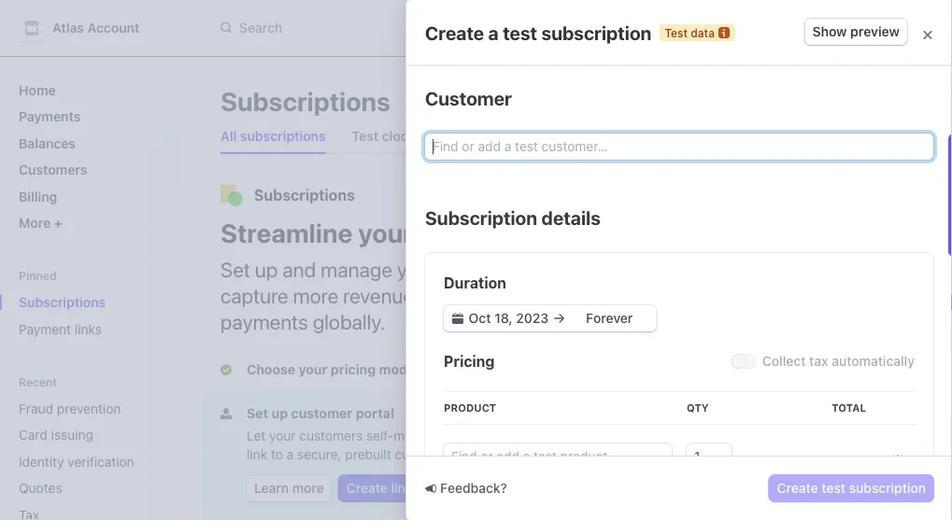 Task type: locate. For each thing, give the bounding box(es) containing it.
on inside billing scale 0.8% on recurring payments and one-time invoice payments automate quoting, subscription billing, invoicing, revenue recovery, and revenue recognition.
[[732, 366, 747, 381]]

payment
[[19, 322, 71, 337]]

2 vertical spatial to
[[762, 486, 775, 501]]

0 vertical spatial customer
[[291, 406, 353, 422]]

0 horizontal spatial to
[[271, 447, 283, 463]]

1 vertical spatial link
[[391, 481, 413, 496]]

1 horizontal spatial manage
[[394, 429, 442, 444]]

1 horizontal spatial billing
[[697, 341, 735, 356]]

on
[[731, 252, 746, 267], [732, 366, 747, 381]]

subscriptions up streamline
[[254, 187, 355, 204]]

0 vertical spatial to
[[597, 257, 615, 281]]

set up customer portal
[[247, 406, 395, 422]]

test
[[460, 58, 485, 69]]

0 vertical spatial subscriptions
[[221, 86, 391, 116]]

quotes
[[19, 481, 62, 496]]

more inside 'streamline your billing workflows set up and manage your billing operations to capture more revenue and accept recurring payments globally.'
[[293, 283, 339, 308]]

1 horizontal spatial customer
[[395, 447, 452, 463]]

create down prebuilt on the left of the page
[[347, 481, 388, 496]]

more
[[293, 283, 339, 308], [292, 481, 324, 496], [866, 486, 898, 501]]

2 horizontal spatial to
[[762, 486, 775, 501]]

recurring
[[750, 252, 805, 267], [523, 283, 603, 308], [750, 366, 805, 381]]

to left secure,
[[271, 447, 283, 463]]

revenue up globally.
[[343, 283, 414, 308]]

2 vertical spatial svg image
[[420, 483, 432, 495]]

1 vertical spatial test
[[822, 481, 846, 496]]

0 vertical spatial billing
[[419, 217, 493, 248]]

automatically
[[832, 353, 915, 369]]

data
[[487, 58, 513, 69]]

1 vertical spatial your
[[397, 257, 436, 281]]

test up data
[[503, 21, 538, 43]]

manage
[[321, 257, 393, 281], [394, 429, 442, 444]]

subscriptions right the all
[[240, 129, 326, 144]]

create for create test subscription
[[778, 481, 819, 496]]

1 vertical spatial recurring
[[523, 283, 603, 308]]

1 vertical spatial to
[[271, 447, 283, 463]]

billing inside the core navigation links element
[[19, 189, 57, 204]]

show preview
[[813, 24, 900, 39]]

end date field
[[566, 309, 653, 328]]

2 on from the top
[[732, 366, 747, 381]]

customer inside let your customers self-manage their subscriptions by sharing a link to a secure, prebuilt customer portal.
[[395, 447, 452, 463]]

account
[[87, 20, 140, 36]]

set
[[221, 257, 250, 281], [247, 406, 269, 422]]

card
[[19, 428, 48, 443]]

1 horizontal spatial learn more
[[828, 486, 898, 501]]

svg image
[[453, 313, 464, 324], [893, 451, 904, 462], [420, 483, 432, 495]]

upgrade to scale button
[[697, 481, 820, 507]]

atlas account button
[[19, 15, 158, 41]]

0 vertical spatial a
[[489, 21, 499, 43]]

up
[[255, 257, 278, 281], [272, 406, 288, 422]]

revenue down the total
[[801, 419, 849, 435]]

links
[[75, 322, 102, 337]]

0.5% on recurring payments
[[697, 252, 867, 267]]

set up customer portal button
[[221, 405, 398, 424]]

subscriptions up payment links
[[19, 295, 106, 310]]

link down the let
[[247, 447, 268, 463]]

a left secure,
[[287, 447, 294, 463]]

billing for billing
[[19, 189, 57, 204]]

invoice
[[755, 381, 797, 396]]

0 horizontal spatial scale
[[738, 341, 772, 356]]

subscription up "—"
[[812, 404, 886, 419]]

1 vertical spatial customer
[[395, 447, 452, 463]]

up right svg icon
[[272, 406, 288, 422]]

0 horizontal spatial learn more link
[[247, 476, 332, 502]]

0 horizontal spatial link
[[247, 447, 268, 463]]

create right upgrade
[[778, 481, 819, 496]]

1 vertical spatial svg image
[[893, 451, 904, 462]]

test
[[503, 21, 538, 43], [822, 481, 846, 496]]

subscriptions up portal.
[[477, 429, 558, 444]]

create inside create link link
[[347, 481, 388, 496]]

learn more link down secure,
[[247, 476, 332, 502]]

customer up the customers on the bottom of the page
[[291, 406, 353, 422]]

and right the tax
[[871, 366, 894, 381]]

invoicing,
[[740, 419, 797, 435]]

2 vertical spatial your
[[269, 429, 296, 444]]

1 horizontal spatial scale
[[778, 486, 813, 501]]

1 vertical spatial subscriptions
[[477, 429, 558, 444]]

subscription
[[542, 21, 652, 43], [812, 404, 886, 419], [850, 481, 927, 496]]

scale right upgrade
[[778, 486, 813, 501]]

Search search field
[[209, 11, 521, 45]]

billing for billing scale 0.8% on recurring payments and one-time invoice payments automate quoting, subscription billing, invoicing, revenue recovery, and revenue recognition.
[[697, 341, 735, 356]]

subscriptions up all subscriptions
[[221, 86, 391, 116]]

test data
[[460, 58, 513, 69]]

revenue
[[343, 283, 414, 308], [801, 419, 849, 435], [782, 435, 830, 450]]

svg image down accept
[[453, 313, 464, 324]]

create up test
[[425, 21, 484, 43]]

card issuing link
[[11, 420, 142, 451]]

on right 0.8%
[[732, 366, 747, 381]]

0 vertical spatial subscriptions
[[240, 129, 326, 144]]

test inside tab list
[[352, 129, 379, 144]]

preview
[[851, 24, 900, 39]]

link down prebuilt on the left of the page
[[391, 481, 413, 496]]

2 vertical spatial recurring
[[750, 366, 805, 381]]

learn down "—"
[[828, 486, 862, 501]]

customer
[[291, 406, 353, 422], [395, 447, 452, 463]]

fraud
[[19, 401, 53, 417]]

manage left their
[[394, 429, 442, 444]]

recurring inside 'streamline your billing workflows set up and manage your billing operations to capture more revenue and accept recurring payments globally.'
[[523, 283, 603, 308]]

1 vertical spatial up
[[272, 406, 288, 422]]

learn more down "—"
[[828, 486, 898, 501]]

manage inside 'streamline your billing workflows set up and manage your billing operations to capture more revenue and accept recurring payments globally.'
[[321, 257, 393, 281]]

subscription left test data
[[542, 21, 652, 43]]

automate
[[697, 404, 755, 419]]

by
[[561, 429, 576, 444]]

portal.
[[455, 447, 494, 463]]

time
[[725, 381, 751, 396]]

2 vertical spatial subscriptions
[[19, 295, 106, 310]]

0 vertical spatial scale
[[738, 341, 772, 356]]

recognition.
[[697, 450, 769, 466]]

customers
[[299, 429, 363, 444]]

more down secure,
[[292, 481, 324, 496]]

to up "end date" "field"
[[597, 257, 615, 281]]

learn more
[[254, 481, 324, 496], [828, 486, 898, 501]]

1 horizontal spatial test
[[822, 481, 846, 496]]

0 horizontal spatial subscriptions
[[240, 129, 326, 144]]

on right "0.5%"
[[731, 252, 746, 267]]

0 horizontal spatial billing
[[19, 189, 57, 204]]

1 vertical spatial manage
[[394, 429, 442, 444]]

svg image down let your customers self-manage their subscriptions by sharing a link to a secure, prebuilt customer portal.
[[420, 483, 432, 495]]

billing
[[419, 217, 493, 248], [441, 257, 493, 281]]

self-
[[366, 429, 394, 444]]

to
[[597, 257, 615, 281], [271, 447, 283, 463], [762, 486, 775, 501]]

manage up globally.
[[321, 257, 393, 281]]

test left mode
[[644, 20, 670, 36]]

0 vertical spatial set
[[221, 257, 250, 281]]

learn more down secure,
[[254, 481, 324, 496]]

pricing
[[444, 352, 495, 370]]

learn down the let
[[254, 481, 289, 496]]

subscriptions inside let your customers self-manage their subscriptions by sharing a link to a secure, prebuilt customer portal.
[[477, 429, 558, 444]]

0 horizontal spatial create
[[347, 481, 388, 496]]

up up capture on the bottom left of page
[[255, 257, 278, 281]]

up inside 'streamline your billing workflows set up and manage your billing operations to capture more revenue and accept recurring payments globally.'
[[255, 257, 278, 281]]

billing up more
[[19, 189, 57, 204]]

subscription inside billing scale 0.8% on recurring payments and one-time invoice payments automate quoting, subscription billing, invoicing, revenue recovery, and revenue recognition.
[[812, 404, 886, 419]]

0 horizontal spatial manage
[[321, 257, 393, 281]]

collect
[[763, 353, 806, 369]]

recurring right "0.5%"
[[750, 252, 805, 267]]

and down quoting,
[[756, 435, 778, 450]]

2 horizontal spatial a
[[628, 429, 635, 444]]

2 horizontal spatial create
[[778, 481, 819, 496]]

pinned
[[19, 269, 57, 283]]

link
[[247, 447, 268, 463], [391, 481, 413, 496]]

tab list
[[213, 120, 898, 154]]

billing inside billing scale 0.8% on recurring payments and one-time invoice payments automate quoting, subscription billing, invoicing, revenue recovery, and revenue recognition.
[[697, 341, 735, 356]]

recurring down operations
[[523, 283, 603, 308]]

test for test data
[[665, 26, 688, 39]]

prevention
[[57, 401, 121, 417]]

create for create link
[[347, 481, 388, 496]]

2 horizontal spatial svg image
[[893, 451, 904, 462]]

create test subscription button
[[770, 476, 934, 502]]

0 vertical spatial up
[[255, 257, 278, 281]]

0 horizontal spatial a
[[287, 447, 294, 463]]

1 vertical spatial a
[[628, 429, 635, 444]]

2 vertical spatial a
[[287, 447, 294, 463]]

0 vertical spatial svg image
[[453, 313, 464, 324]]

a up data
[[489, 21, 499, 43]]

to right upgrade
[[762, 486, 775, 501]]

all subscriptions link
[[213, 123, 333, 150]]

their
[[446, 429, 473, 444]]

0 vertical spatial your
[[358, 217, 413, 248]]

billing
[[19, 189, 57, 204], [697, 341, 735, 356]]

more up globally.
[[293, 283, 339, 308]]

test left clocks
[[352, 129, 379, 144]]

0 horizontal spatial learn more
[[254, 481, 324, 496]]

up inside 'dropdown button'
[[272, 406, 288, 422]]

clocks
[[382, 129, 423, 144]]

1 vertical spatial scale
[[778, 486, 813, 501]]

start date field
[[466, 309, 552, 328]]

2 vertical spatial subscription
[[850, 481, 927, 496]]

scale up time
[[738, 341, 772, 356]]

billing up 0.8%
[[697, 341, 735, 356]]

set up capture on the bottom left of page
[[221, 257, 250, 281]]

1 horizontal spatial to
[[597, 257, 615, 281]]

learn more link down "—"
[[828, 484, 898, 503]]

0 vertical spatial billing
[[19, 189, 57, 204]]

1 horizontal spatial create
[[425, 21, 484, 43]]

set up the let
[[247, 406, 269, 422]]

subscriptions
[[221, 86, 391, 116], [254, 187, 355, 204], [19, 295, 106, 310]]

subscriptions inside tab list
[[240, 129, 326, 144]]

core navigation links element
[[11, 75, 168, 238]]

1 vertical spatial set
[[247, 406, 269, 422]]

1 horizontal spatial link
[[391, 481, 413, 496]]

test right upgrade to scale
[[822, 481, 846, 496]]

0 vertical spatial on
[[731, 252, 746, 267]]

svg image right "—"
[[893, 451, 904, 462]]

1 horizontal spatial subscriptions
[[477, 429, 558, 444]]

learn more link
[[247, 476, 332, 502], [828, 484, 898, 503]]

recurring up quoting,
[[750, 366, 805, 381]]

your
[[358, 217, 413, 248], [397, 257, 436, 281], [269, 429, 296, 444]]

1 vertical spatial billing
[[697, 341, 735, 356]]

scale inside button
[[778, 486, 813, 501]]

tab list containing all subscriptions
[[213, 120, 898, 154]]

create inside create test subscription button
[[778, 481, 819, 496]]

customer down their
[[395, 447, 452, 463]]

a right the sharing
[[628, 429, 635, 444]]

and
[[283, 257, 316, 281], [419, 283, 452, 308], [871, 366, 894, 381], [756, 435, 778, 450]]

billing up accept
[[441, 257, 493, 281]]

1 vertical spatial on
[[732, 366, 747, 381]]

scale
[[738, 341, 772, 356], [778, 486, 813, 501]]

0 vertical spatial test
[[503, 21, 538, 43]]

card issuing
[[19, 428, 93, 443]]

more
[[19, 216, 54, 231]]

svg image
[[221, 409, 232, 420]]

1 vertical spatial subscription
[[812, 404, 886, 419]]

create link link
[[339, 476, 439, 502]]

verification
[[68, 454, 134, 470]]

0 horizontal spatial svg image
[[420, 483, 432, 495]]

subscription down "—"
[[850, 481, 927, 496]]

0 horizontal spatial customer
[[291, 406, 353, 422]]

subscriptions link
[[11, 287, 168, 318]]

0 vertical spatial link
[[247, 447, 268, 463]]

a
[[489, 21, 499, 43], [628, 429, 635, 444], [287, 447, 294, 463]]

subscriptions
[[240, 129, 326, 144], [477, 429, 558, 444]]

0 vertical spatial manage
[[321, 257, 393, 281]]

duration
[[444, 274, 507, 292]]

to inside let your customers self-manage their subscriptions by sharing a link to a secure, prebuilt customer portal.
[[271, 447, 283, 463]]

billing up duration
[[419, 217, 493, 248]]

1 vertical spatial billing
[[441, 257, 493, 281]]

atlas account
[[52, 20, 140, 36]]

subscription inside button
[[850, 481, 927, 496]]

to inside 'streamline your billing workflows set up and manage your billing operations to capture more revenue and accept recurring payments globally.'
[[597, 257, 615, 281]]

create
[[425, 21, 484, 43], [347, 481, 388, 496], [778, 481, 819, 496]]

test left the data
[[665, 26, 688, 39]]

recent navigation links element
[[0, 374, 183, 521]]

your inside let your customers self-manage their subscriptions by sharing a link to a secure, prebuilt customer portal.
[[269, 429, 296, 444]]

1 horizontal spatial a
[[489, 21, 499, 43]]



Task type: describe. For each thing, give the bounding box(es) containing it.
home
[[19, 82, 56, 98]]

billing scale 0.8% on recurring payments and one-time invoice payments automate quoting, subscription billing, invoicing, revenue recovery, and revenue recognition.
[[697, 341, 894, 466]]

identity
[[19, 454, 64, 470]]

manage inside let your customers self-manage their subscriptions by sharing a link to a secure, prebuilt customer portal.
[[394, 429, 442, 444]]

customer inside 'dropdown button'
[[291, 406, 353, 422]]

workflows
[[498, 217, 625, 248]]

one-
[[697, 381, 725, 396]]

customers link
[[11, 155, 168, 185]]

developers
[[551, 20, 622, 36]]

payments inside 'streamline your billing workflows set up and manage your billing operations to capture more revenue and accept recurring payments globally.'
[[221, 309, 308, 334]]

revenue inside 'streamline your billing workflows set up and manage your billing operations to capture more revenue and accept recurring payments globally.'
[[343, 283, 414, 308]]

to for workflows
[[597, 257, 615, 281]]

data
[[691, 26, 715, 39]]

test data
[[665, 26, 715, 39]]

subscriptions inside pinned element
[[19, 295, 106, 310]]

recent element
[[0, 394, 183, 521]]

create test subscription
[[778, 481, 927, 496]]

globally.
[[313, 309, 385, 334]]

test for test mode
[[644, 20, 670, 36]]

test for test clocks
[[352, 129, 379, 144]]

payment links
[[19, 322, 102, 337]]

create a test subscription
[[425, 21, 652, 43]]

customers
[[19, 162, 87, 178]]

pinned navigation links element
[[11, 268, 168, 345]]

qty
[[687, 402, 709, 414]]

pinned element
[[11, 287, 168, 345]]

quotes link
[[11, 474, 142, 504]]

billing link
[[11, 181, 168, 212]]

all
[[221, 129, 237, 144]]

balances link
[[11, 128, 168, 158]]

0 horizontal spatial test
[[503, 21, 538, 43]]

set inside 'streamline your billing workflows set up and manage your billing operations to capture more revenue and accept recurring payments globally.'
[[221, 257, 250, 281]]

accept
[[457, 283, 518, 308]]

identity verification link
[[11, 447, 142, 477]]

create link
[[347, 481, 413, 496]]

link inside let your customers self-manage their subscriptions by sharing a link to a secure, prebuilt customer portal.
[[247, 447, 268, 463]]

streamline your billing workflows set up and manage your billing operations to capture more revenue and accept recurring payments globally.
[[221, 217, 625, 334]]

upgrade
[[704, 486, 759, 501]]

Find or add a test customer… text field
[[425, 133, 934, 159]]

product
[[444, 402, 496, 414]]

your for billing
[[358, 217, 413, 248]]

quoting,
[[759, 404, 808, 419]]

test mode
[[644, 20, 709, 36]]

portal
[[356, 406, 395, 422]]

fraud prevention
[[19, 401, 121, 417]]

upgrade to scale
[[704, 486, 813, 501]]

0 vertical spatial subscription
[[542, 21, 652, 43]]

prebuilt
[[345, 447, 391, 463]]

search
[[239, 20, 282, 35]]

recent
[[19, 376, 57, 389]]

recurring inside billing scale 0.8% on recurring payments and one-time invoice payments automate quoting, subscription billing, invoicing, revenue recovery, and revenue recognition.
[[750, 366, 805, 381]]

test inside button
[[822, 481, 846, 496]]

tax
[[810, 353, 829, 369]]

developers link
[[543, 13, 629, 43]]

to inside button
[[762, 486, 775, 501]]

1 horizontal spatial svg image
[[453, 313, 464, 324]]

—
[[855, 449, 867, 464]]

operations
[[498, 257, 592, 281]]

balances
[[19, 136, 76, 151]]

0 vertical spatial recurring
[[750, 252, 805, 267]]

0 horizontal spatial learn
[[254, 481, 289, 496]]

home link
[[11, 75, 168, 105]]

atlas
[[52, 20, 84, 36]]

let your customers self-manage their subscriptions by sharing a link to a secure, prebuilt customer portal.
[[247, 429, 635, 463]]

scale inside billing scale 0.8% on recurring payments and one-time invoice payments automate quoting, subscription billing, invoicing, revenue recovery, and revenue recognition.
[[738, 341, 772, 356]]

identity verification
[[19, 454, 134, 470]]

to for self-
[[271, 447, 283, 463]]

payment links link
[[11, 314, 168, 345]]

0.5%
[[697, 252, 728, 267]]

0.8%
[[697, 366, 728, 381]]

streamline
[[221, 217, 353, 248]]

and down streamline
[[283, 257, 316, 281]]

1 horizontal spatial learn
[[828, 486, 862, 501]]

payments link
[[11, 101, 168, 132]]

show
[[813, 24, 848, 39]]

secure,
[[297, 447, 342, 463]]

sharing
[[580, 429, 624, 444]]

fraud prevention link
[[11, 394, 142, 424]]

subscription
[[425, 206, 538, 228]]

set inside 'dropdown button'
[[247, 406, 269, 422]]

subscription details
[[425, 206, 601, 228]]

customer
[[425, 86, 512, 108]]

let
[[247, 429, 266, 444]]

and left accept
[[419, 283, 452, 308]]

mode
[[674, 20, 709, 36]]

1 horizontal spatial learn more link
[[828, 484, 898, 503]]

capture
[[221, 283, 288, 308]]

your for customers
[[269, 429, 296, 444]]

all subscriptions
[[221, 129, 326, 144]]

test clocks
[[352, 129, 423, 144]]

svg image inside create link link
[[420, 483, 432, 495]]

issuing
[[51, 428, 93, 443]]

create for create a test subscription
[[425, 21, 484, 43]]

1 vertical spatial subscriptions
[[254, 187, 355, 204]]

collect tax automatically
[[763, 353, 915, 369]]

test clocks link
[[345, 123, 430, 150]]

billing,
[[697, 419, 736, 435]]

1 on from the top
[[731, 252, 746, 267]]

more down "—"
[[866, 486, 898, 501]]

total
[[832, 402, 867, 414]]

revenue down quoting,
[[782, 435, 830, 450]]

feedback? button
[[425, 480, 508, 498]]



Task type: vqa. For each thing, say whether or not it's contained in the screenshot.
Status
no



